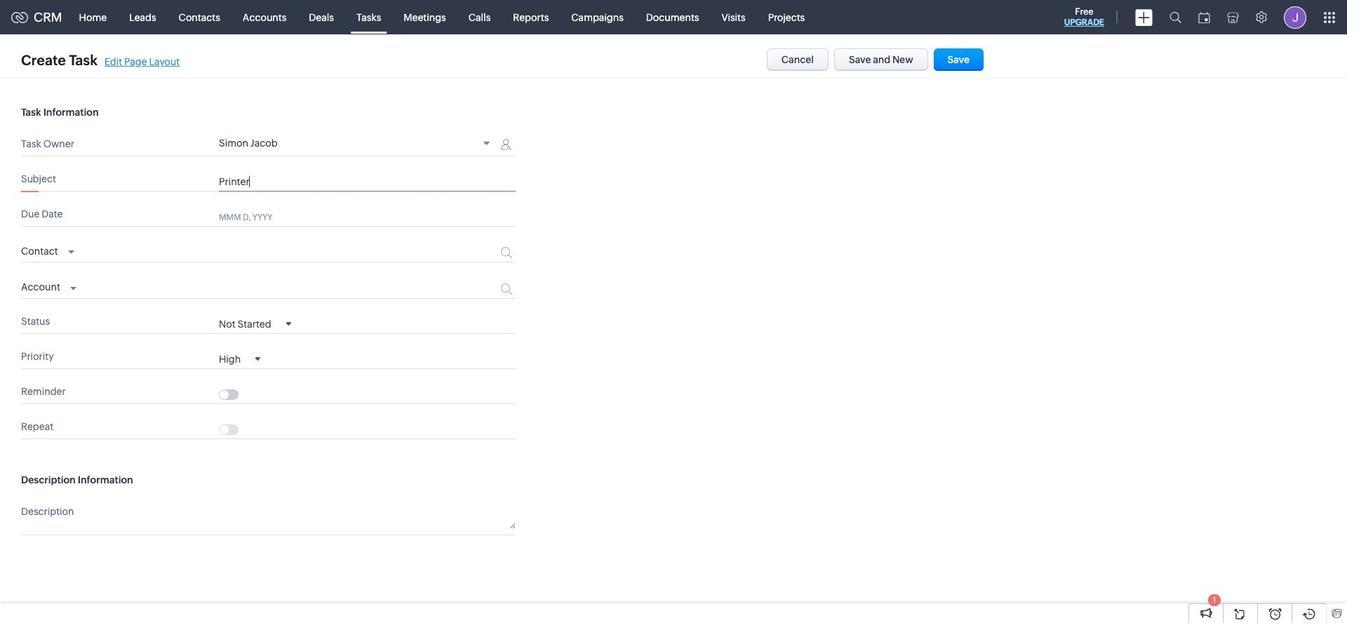 Task type: locate. For each thing, give the bounding box(es) containing it.
profile element
[[1276, 0, 1315, 34]]

logo image
[[11, 12, 28, 23]]

calendar image
[[1198, 12, 1210, 23]]

None button
[[767, 48, 829, 71], [834, 48, 928, 71], [934, 48, 984, 71], [767, 48, 829, 71], [834, 48, 928, 71], [934, 48, 984, 71]]

None text field
[[219, 176, 516, 187], [219, 503, 516, 529], [219, 176, 516, 187], [219, 503, 516, 529]]

mmm d, yyyy text field
[[219, 211, 471, 222]]

search element
[[1161, 0, 1190, 34]]

profile image
[[1284, 6, 1307, 28]]

create menu element
[[1127, 0, 1161, 34]]

None field
[[219, 138, 495, 151], [21, 242, 74, 258], [21, 278, 76, 294], [219, 317, 291, 330], [219, 352, 260, 365], [219, 138, 495, 151], [21, 242, 74, 258], [21, 278, 76, 294], [219, 317, 291, 330], [219, 352, 260, 365]]



Task type: describe. For each thing, give the bounding box(es) containing it.
create menu image
[[1135, 9, 1153, 26]]

search image
[[1170, 11, 1182, 23]]



Task type: vqa. For each thing, say whether or not it's contained in the screenshot.
text field at the left
yes



